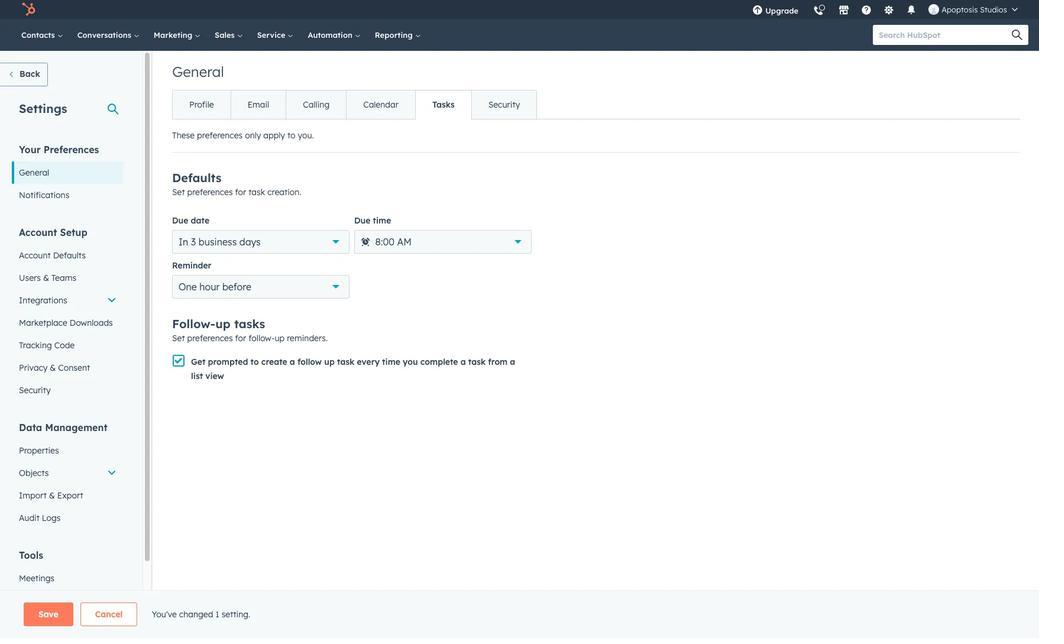 Task type: describe. For each thing, give the bounding box(es) containing it.
1 horizontal spatial general
[[172, 63, 224, 80]]

notifications button
[[901, 0, 921, 19]]

follow
[[297, 357, 322, 367]]

get
[[191, 357, 205, 367]]

menu containing apoptosis studios
[[745, 0, 1025, 23]]

apply
[[263, 130, 285, 141]]

automation link
[[301, 19, 368, 51]]

set inside defaults set preferences for task creation.
[[172, 187, 185, 198]]

defaults inside the account setup element
[[53, 250, 86, 261]]

email link
[[230, 90, 286, 119]]

only
[[245, 130, 261, 141]]

save
[[38, 609, 58, 620]]

tasks link
[[415, 90, 471, 119]]

tara schultz image
[[929, 4, 939, 15]]

1 vertical spatial up
[[275, 333, 285, 344]]

tracking
[[19, 340, 52, 351]]

service
[[257, 30, 288, 40]]

audit logs link
[[12, 507, 124, 529]]

tasks
[[234, 316, 265, 331]]

users
[[19, 273, 41, 283]]

0 vertical spatial time
[[373, 215, 391, 226]]

time inside the get prompted to create a follow up task every time you complete a task from a list view
[[382, 357, 400, 367]]

1 horizontal spatial to
[[287, 130, 295, 141]]

you've changed 1 setting.
[[152, 609, 250, 620]]

0 horizontal spatial security link
[[12, 379, 124, 402]]

security inside navigation
[[488, 99, 520, 110]]

tools
[[19, 549, 43, 561]]

upgrade image
[[752, 5, 763, 16]]

security inside the account setup element
[[19, 385, 51, 396]]

setup
[[60, 226, 87, 238]]

email
[[248, 99, 269, 110]]

notifications image
[[906, 5, 917, 16]]

2 a from the left
[[460, 357, 466, 367]]

preferences inside defaults set preferences for task creation.
[[187, 187, 233, 198]]

privacy & consent
[[19, 362, 90, 373]]

calling icon button
[[809, 1, 829, 18]]

export
[[57, 490, 83, 501]]

3 a from the left
[[510, 357, 515, 367]]

automation
[[308, 30, 355, 40]]

meetings
[[19, 573, 54, 584]]

prompted
[[208, 357, 248, 367]]

conversations link
[[70, 19, 147, 51]]

preferences
[[44, 144, 99, 156]]

& for export
[[49, 490, 55, 501]]

reminders.
[[287, 333, 328, 344]]

apoptosis studios
[[942, 5, 1007, 14]]

data management
[[19, 422, 107, 433]]

preferences inside the follow-up tasks set preferences for follow-up reminders.
[[187, 333, 233, 344]]

sales link
[[208, 19, 250, 51]]

follow-
[[248, 333, 275, 344]]

8:00 am
[[375, 236, 412, 248]]

hour
[[199, 281, 220, 293]]

tracking code
[[19, 340, 75, 351]]

data management element
[[12, 421, 124, 529]]

marketplace downloads
[[19, 318, 113, 328]]

save button
[[24, 603, 73, 626]]

your
[[19, 144, 41, 156]]

data
[[19, 422, 42, 433]]

marketplace downloads link
[[12, 312, 124, 334]]

calendar
[[363, 99, 399, 110]]

0 vertical spatial up
[[215, 316, 231, 331]]

profile link
[[173, 90, 230, 119]]

inbox
[[19, 618, 42, 629]]

service link
[[250, 19, 301, 51]]

reporting
[[375, 30, 415, 40]]

account defaults link
[[12, 244, 124, 267]]

meetings link
[[12, 567, 124, 590]]

0 horizontal spatial calling link
[[12, 590, 124, 612]]

contacts
[[21, 30, 57, 40]]

one hour before button
[[172, 275, 349, 299]]

users & teams
[[19, 273, 76, 283]]

you've
[[152, 609, 177, 620]]

8:00
[[375, 236, 394, 248]]

audit logs
[[19, 513, 61, 523]]

am
[[397, 236, 412, 248]]

due date
[[172, 215, 209, 226]]

consent
[[58, 362, 90, 373]]

cancel button
[[80, 603, 137, 626]]

studios
[[980, 5, 1007, 14]]

navigation containing profile
[[172, 90, 537, 119]]

settings
[[19, 101, 67, 116]]

calling for top calling link
[[303, 99, 330, 110]]

account defaults
[[19, 250, 86, 261]]

Search HubSpot search field
[[873, 25, 1018, 45]]

settings image
[[884, 5, 894, 16]]

changed
[[179, 609, 213, 620]]

creation.
[[267, 187, 301, 198]]

properties
[[19, 445, 59, 456]]

1 a from the left
[[290, 357, 295, 367]]

one hour before
[[179, 281, 251, 293]]

hubspot link
[[14, 2, 44, 17]]

calendar link
[[346, 90, 415, 119]]



Task type: locate. For each thing, give the bounding box(es) containing it.
set up due date
[[172, 187, 185, 198]]

0 vertical spatial set
[[172, 187, 185, 198]]

objects
[[19, 468, 49, 478]]

1 vertical spatial defaults
[[53, 250, 86, 261]]

defaults set preferences for task creation.
[[172, 170, 301, 198]]

menu
[[745, 0, 1025, 23]]

0 vertical spatial security link
[[471, 90, 537, 119]]

conversations
[[77, 30, 134, 40]]

privacy
[[19, 362, 48, 373]]

due for due date
[[172, 215, 188, 226]]

set inside the follow-up tasks set preferences for follow-up reminders.
[[172, 333, 185, 344]]

before
[[222, 281, 251, 293]]

2 account from the top
[[19, 250, 51, 261]]

inbox button
[[12, 612, 124, 635]]

code
[[54, 340, 75, 351]]

properties link
[[12, 439, 124, 462]]

reporting link
[[368, 19, 428, 51]]

1 set from the top
[[172, 187, 185, 198]]

up inside the get prompted to create a follow up task every time you complete a task from a list view
[[324, 357, 335, 367]]

1 horizontal spatial security
[[488, 99, 520, 110]]

notifications
[[19, 190, 69, 200]]

back link
[[0, 63, 48, 86]]

in 3 business days
[[179, 236, 261, 248]]

0 horizontal spatial task
[[248, 187, 265, 198]]

1 horizontal spatial task
[[337, 357, 354, 367]]

1 vertical spatial preferences
[[187, 187, 233, 198]]

apoptosis studios button
[[921, 0, 1025, 19]]

due for due time
[[354, 215, 370, 226]]

task left from
[[468, 357, 486, 367]]

task inside defaults set preferences for task creation.
[[248, 187, 265, 198]]

0 vertical spatial general
[[172, 63, 224, 80]]

1 vertical spatial security link
[[12, 379, 124, 402]]

apoptosis
[[942, 5, 978, 14]]

preferences up the date
[[187, 187, 233, 198]]

business
[[199, 236, 237, 248]]

search image
[[1012, 30, 1022, 40]]

for inside the follow-up tasks set preferences for follow-up reminders.
[[235, 333, 246, 344]]

to left you.
[[287, 130, 295, 141]]

management
[[45, 422, 107, 433]]

& for consent
[[50, 362, 56, 373]]

1 horizontal spatial up
[[275, 333, 285, 344]]

0 vertical spatial &
[[43, 273, 49, 283]]

integrations
[[19, 295, 67, 306]]

& for teams
[[43, 273, 49, 283]]

0 horizontal spatial up
[[215, 316, 231, 331]]

2 due from the left
[[354, 215, 370, 226]]

2 vertical spatial preferences
[[187, 333, 233, 344]]

1 vertical spatial set
[[172, 333, 185, 344]]

account setup element
[[12, 226, 124, 402]]

0 horizontal spatial a
[[290, 357, 295, 367]]

account up users
[[19, 250, 51, 261]]

1 vertical spatial general
[[19, 167, 49, 178]]

set
[[172, 187, 185, 198], [172, 333, 185, 344]]

up up create
[[275, 333, 285, 344]]

security
[[488, 99, 520, 110], [19, 385, 51, 396]]

1 for from the top
[[235, 187, 246, 198]]

due time
[[354, 215, 391, 226]]

account up account defaults
[[19, 226, 57, 238]]

set down 'follow-'
[[172, 333, 185, 344]]

task
[[248, 187, 265, 198], [337, 357, 354, 367], [468, 357, 486, 367]]

help image
[[861, 5, 872, 16]]

help button
[[856, 0, 877, 19]]

your preferences
[[19, 144, 99, 156]]

import & export link
[[12, 484, 124, 507]]

defaults up the date
[[172, 170, 222, 185]]

1 vertical spatial security
[[19, 385, 51, 396]]

& inside data management element
[[49, 490, 55, 501]]

0 horizontal spatial due
[[172, 215, 188, 226]]

from
[[488, 357, 508, 367]]

2 horizontal spatial up
[[324, 357, 335, 367]]

objects button
[[12, 462, 124, 484]]

time
[[373, 215, 391, 226], [382, 357, 400, 367]]

task left creation.
[[248, 187, 265, 198]]

general down your
[[19, 167, 49, 178]]

defaults inside defaults set preferences for task creation.
[[172, 170, 222, 185]]

account for account defaults
[[19, 250, 51, 261]]

2 horizontal spatial a
[[510, 357, 515, 367]]

& right users
[[43, 273, 49, 283]]

marketing
[[154, 30, 195, 40]]

3
[[191, 236, 196, 248]]

back
[[20, 69, 40, 79]]

calling up save on the bottom
[[19, 595, 46, 606]]

2 vertical spatial &
[[49, 490, 55, 501]]

0 vertical spatial calling link
[[286, 90, 346, 119]]

defaults
[[172, 170, 222, 185], [53, 250, 86, 261]]

1 vertical spatial time
[[382, 357, 400, 367]]

0 horizontal spatial general
[[19, 167, 49, 178]]

for inside defaults set preferences for task creation.
[[235, 187, 246, 198]]

calling for leftmost calling link
[[19, 595, 46, 606]]

view
[[205, 371, 224, 381]]

settings link
[[877, 0, 901, 19]]

1 vertical spatial calling
[[19, 595, 46, 606]]

teams
[[51, 273, 76, 283]]

calling inside navigation
[[303, 99, 330, 110]]

you.
[[298, 130, 314, 141]]

marketing link
[[147, 19, 208, 51]]

marketplaces button
[[832, 0, 856, 19]]

2 vertical spatial up
[[324, 357, 335, 367]]

users & teams link
[[12, 267, 124, 289]]

you
[[403, 357, 418, 367]]

2 set from the top
[[172, 333, 185, 344]]

0 vertical spatial for
[[235, 187, 246, 198]]

0 vertical spatial security
[[488, 99, 520, 110]]

0 horizontal spatial security
[[19, 385, 51, 396]]

a right from
[[510, 357, 515, 367]]

1 horizontal spatial a
[[460, 357, 466, 367]]

1 horizontal spatial defaults
[[172, 170, 222, 185]]

up left tasks
[[215, 316, 231, 331]]

downloads
[[70, 318, 113, 328]]

0 vertical spatial to
[[287, 130, 295, 141]]

account for account setup
[[19, 226, 57, 238]]

date
[[191, 215, 209, 226]]

8:00 am button
[[354, 230, 532, 254]]

2 horizontal spatial task
[[468, 357, 486, 367]]

calling inside tools element
[[19, 595, 46, 606]]

navigation
[[172, 90, 537, 119]]

0 vertical spatial preferences
[[197, 130, 243, 141]]

your preferences element
[[12, 143, 124, 206]]

1 horizontal spatial calling
[[303, 99, 330, 110]]

1 vertical spatial account
[[19, 250, 51, 261]]

up
[[215, 316, 231, 331], [275, 333, 285, 344], [324, 357, 335, 367]]

defaults up users & teams link
[[53, 250, 86, 261]]

follow-up tasks set preferences for follow-up reminders.
[[172, 316, 328, 344]]

0 vertical spatial defaults
[[172, 170, 222, 185]]

1 vertical spatial calling link
[[12, 590, 124, 612]]

2 for from the top
[[235, 333, 246, 344]]

for
[[235, 187, 246, 198], [235, 333, 246, 344]]

0 vertical spatial calling
[[303, 99, 330, 110]]

sales
[[215, 30, 237, 40]]

1 vertical spatial to
[[250, 357, 259, 367]]

& left export at the bottom left of page
[[49, 490, 55, 501]]

notifications link
[[12, 184, 124, 206]]

a right the complete
[[460, 357, 466, 367]]

marketplace
[[19, 318, 67, 328]]

general
[[172, 63, 224, 80], [19, 167, 49, 178]]

1 account from the top
[[19, 226, 57, 238]]

setting.
[[222, 609, 250, 620]]

calling icon image
[[813, 6, 824, 17]]

1 horizontal spatial calling link
[[286, 90, 346, 119]]

1 vertical spatial &
[[50, 362, 56, 373]]

time up 8:00
[[373, 215, 391, 226]]

import
[[19, 490, 47, 501]]

general link
[[12, 161, 124, 184]]

calling up you.
[[303, 99, 330, 110]]

integrations button
[[12, 289, 124, 312]]

a left 'follow'
[[290, 357, 295, 367]]

general up profile
[[172, 63, 224, 80]]

task left every
[[337, 357, 354, 367]]

0 vertical spatial account
[[19, 226, 57, 238]]

& right the privacy
[[50, 362, 56, 373]]

& inside "link"
[[50, 362, 56, 373]]

account setup
[[19, 226, 87, 238]]

1 vertical spatial for
[[235, 333, 246, 344]]

time left you
[[382, 357, 400, 367]]

logs
[[42, 513, 61, 523]]

preferences down 'follow-'
[[187, 333, 233, 344]]

1 horizontal spatial due
[[354, 215, 370, 226]]

search button
[[1006, 25, 1028, 45]]

calling link
[[286, 90, 346, 119], [12, 590, 124, 612]]

in
[[179, 236, 188, 248]]

tracking code link
[[12, 334, 124, 357]]

1 due from the left
[[172, 215, 188, 226]]

in 3 business days button
[[172, 230, 349, 254]]

for left creation.
[[235, 187, 246, 198]]

0 horizontal spatial defaults
[[53, 250, 86, 261]]

to inside the get prompted to create a follow up task every time you complete a task from a list view
[[250, 357, 259, 367]]

audit
[[19, 513, 40, 523]]

account
[[19, 226, 57, 238], [19, 250, 51, 261]]

0 horizontal spatial to
[[250, 357, 259, 367]]

reminder
[[172, 260, 211, 271]]

create
[[261, 357, 287, 367]]

marketplaces image
[[839, 5, 849, 16]]

0 horizontal spatial calling
[[19, 595, 46, 606]]

for down tasks
[[235, 333, 246, 344]]

tasks
[[432, 99, 455, 110]]

hubspot image
[[21, 2, 35, 17]]

1 horizontal spatial security link
[[471, 90, 537, 119]]

general inside your preferences element
[[19, 167, 49, 178]]

tools element
[[12, 549, 124, 638]]

to
[[287, 130, 295, 141], [250, 357, 259, 367]]

cancel
[[95, 609, 123, 620]]

to left create
[[250, 357, 259, 367]]

every
[[357, 357, 380, 367]]

up right 'follow'
[[324, 357, 335, 367]]

1
[[215, 609, 219, 620]]

preferences left only
[[197, 130, 243, 141]]

follow-
[[172, 316, 215, 331]]



Task type: vqa. For each thing, say whether or not it's contained in the screenshot.
Back
yes



